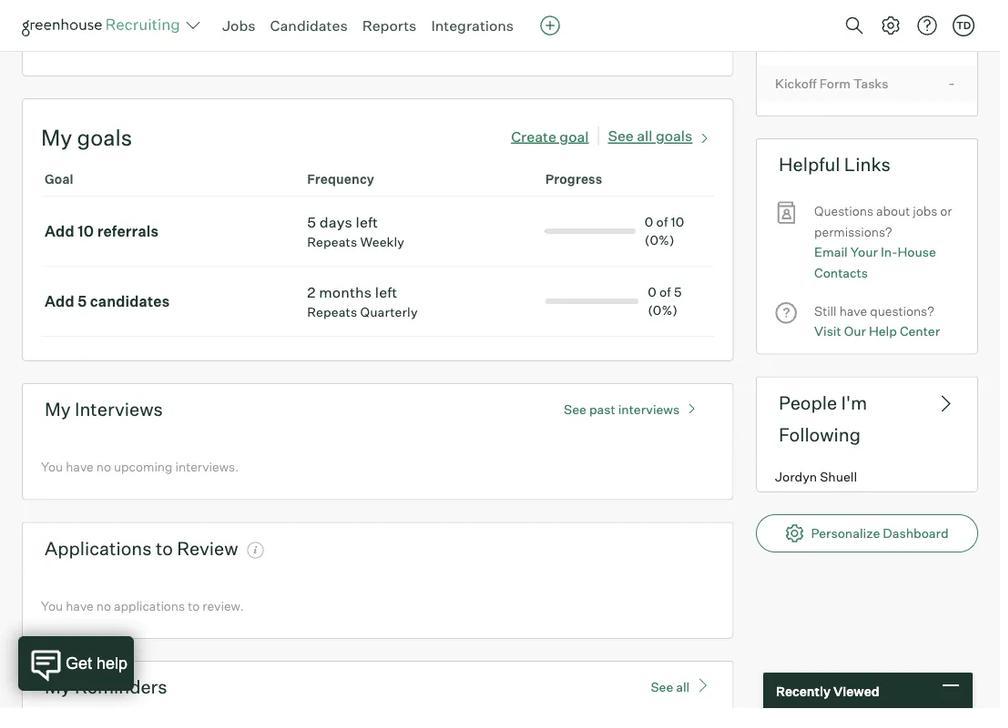 Task type: locate. For each thing, give the bounding box(es) containing it.
my left reminders at the bottom left
[[45, 676, 71, 699]]

contacts
[[814, 265, 868, 280]]

(0%) inside 0 of 5 (0%)
[[648, 303, 678, 319]]

greenhouse recruiting image
[[22, 15, 186, 36]]

have for upcoming
[[66, 459, 93, 475]]

0 vertical spatial repeats
[[307, 234, 357, 250]]

your
[[851, 244, 878, 260]]

have for applications
[[66, 598, 93, 614]]

0 inside 0 of 10 (0%)
[[645, 214, 654, 230]]

of inside 0 of 10 (0%)
[[656, 214, 668, 230]]

0 horizontal spatial see
[[564, 401, 586, 417]]

2 vertical spatial have
[[66, 598, 93, 614]]

repeats
[[307, 234, 357, 250], [307, 304, 357, 320]]

visit our help center link
[[814, 322, 940, 342]]

candidates
[[90, 293, 170, 311]]

10 inside 0 of 10 (0%)
[[671, 214, 685, 230]]

my interviews
[[45, 398, 163, 421]]

you down applications
[[41, 598, 63, 614]]

1 vertical spatial repeats
[[307, 304, 357, 320]]

-
[[949, 1, 955, 19], [170, 9, 177, 28], [949, 37, 955, 55], [949, 74, 955, 92]]

add for add 10 referrals
[[45, 222, 74, 241]]

5 left candidates
[[78, 293, 87, 311]]

left up weekly
[[356, 213, 378, 232]]

viewed
[[833, 683, 880, 699]]

left
[[356, 213, 378, 232], [375, 283, 397, 302]]

(0%)
[[645, 232, 675, 248], [648, 303, 678, 319]]

repeats down months
[[307, 304, 357, 320]]

of inside 0 of 5 (0%)
[[660, 284, 671, 300]]

take
[[775, 2, 804, 18]]

interviews
[[618, 401, 680, 417]]

(0%) up 0 of 5 (0%)
[[645, 232, 675, 248]]

repeats down days
[[307, 234, 357, 250]]

progress bar down 'progress'
[[545, 229, 636, 234]]

to
[[881, 2, 893, 18], [156, 537, 173, 560], [188, 598, 200, 614]]

to left send
[[881, 2, 893, 18]]

add left candidates
[[45, 293, 74, 311]]

repeats inside 5 days left repeats weekly
[[307, 234, 357, 250]]

have down applications
[[66, 598, 93, 614]]

10 left referrals
[[78, 222, 94, 241]]

applications
[[45, 537, 152, 560]]

0 down 0 of 10 (0%) in the right top of the page
[[648, 284, 657, 300]]

review
[[177, 537, 238, 560]]

left inside 5 days left repeats weekly
[[356, 213, 378, 232]]

1 add from the top
[[45, 222, 74, 241]]

10
[[671, 214, 685, 230], [78, 222, 94, 241]]

2 add from the top
[[45, 293, 74, 311]]

1 progress bar from the top
[[545, 229, 636, 234]]

my goals
[[41, 124, 132, 151]]

progress bar left 0 of 5 (0%)
[[545, 299, 639, 304]]

1 vertical spatial (0%)
[[648, 303, 678, 319]]

0 vertical spatial to
[[881, 2, 893, 18]]

no left "upcoming"
[[96, 459, 111, 475]]

of for 2 months left
[[660, 284, 671, 300]]

0 horizontal spatial all
[[637, 127, 653, 145]]

5 inside 0 of 5 (0%)
[[674, 284, 682, 300]]

goal
[[45, 171, 74, 187]]

1 vertical spatial left
[[375, 283, 397, 302]]

progress bar
[[545, 229, 636, 234], [545, 299, 639, 304]]

1 vertical spatial to
[[156, 537, 173, 560]]

interviews
[[75, 398, 163, 421]]

0 horizontal spatial 10
[[78, 222, 94, 241]]

2 you from the top
[[41, 598, 63, 614]]

0 up 0 of 5 (0%)
[[645, 214, 654, 230]]

see
[[608, 127, 634, 145], [564, 401, 586, 417], [651, 679, 673, 695]]

0 vertical spatial (0%)
[[645, 232, 675, 248]]

my for goals
[[41, 124, 72, 151]]

1 vertical spatial have
[[66, 459, 93, 475]]

1 vertical spatial of
[[660, 284, 671, 300]]

my left the interviews
[[45, 398, 71, 421]]

left inside 2 months left repeats quarterly
[[375, 283, 397, 302]]

past
[[589, 401, 615, 417]]

1 vertical spatial progress bar
[[545, 299, 639, 304]]

1 vertical spatial add
[[45, 293, 74, 311]]

questions?
[[870, 303, 934, 319]]

offers
[[775, 39, 811, 55]]

have up our at the right top of page
[[840, 303, 867, 319]]

applications to review
[[45, 537, 238, 560]]

0 horizontal spatial goals
[[77, 124, 132, 151]]

you for you have no applications to review.
[[41, 598, 63, 614]]

see for my interviews
[[564, 401, 586, 417]]

2 no from the top
[[96, 598, 111, 614]]

configure image
[[880, 15, 902, 36]]

2 vertical spatial to
[[188, 598, 200, 614]]

left up quarterly
[[375, 283, 397, 302]]

0
[[645, 214, 654, 230], [648, 284, 657, 300]]

2 horizontal spatial to
[[881, 2, 893, 18]]

see past interviews link
[[555, 394, 711, 417]]

5
[[307, 213, 316, 232], [674, 284, 682, 300], [78, 293, 87, 311]]

2 repeats from the top
[[307, 304, 357, 320]]

0 for 5 days left
[[645, 214, 654, 230]]

5 inside 5 days left repeats weekly
[[307, 213, 316, 232]]

of down 0 of 10 (0%) in the right top of the page
[[660, 284, 671, 300]]

all for see all
[[676, 679, 690, 695]]

0 vertical spatial 0
[[645, 214, 654, 230]]

progress bar for 2 months left
[[545, 299, 639, 304]]

add
[[45, 222, 74, 241], [45, 293, 74, 311]]

all
[[637, 127, 653, 145], [676, 679, 690, 695]]

referrals
[[97, 222, 159, 241]]

2 horizontal spatial 5
[[674, 284, 682, 300]]

progress bar for 5 days left
[[545, 229, 636, 234]]

jordyn
[[775, 468, 817, 484]]

have inside still have questions? visit our help center
[[840, 303, 867, 319]]

(0%) inside 0 of 10 (0%)
[[645, 232, 675, 248]]

tasks
[[854, 75, 889, 91]]

goals
[[77, 124, 132, 151], [656, 127, 693, 145]]

1 you from the top
[[41, 459, 63, 475]]

td button
[[949, 11, 978, 40]]

progress
[[545, 171, 602, 187]]

0 vertical spatial you
[[41, 459, 63, 475]]

2 horizontal spatial see
[[651, 679, 673, 695]]

2 vertical spatial see
[[651, 679, 673, 695]]

kickoff form tasks
[[775, 75, 889, 91]]

no
[[96, 459, 111, 475], [96, 598, 111, 614]]

1 vertical spatial you
[[41, 598, 63, 614]]

add down goal
[[45, 222, 74, 241]]

5 down 0 of 10 (0%) in the right top of the page
[[674, 284, 682, 300]]

0 inside 0 of 5 (0%)
[[648, 284, 657, 300]]

1 no from the top
[[96, 459, 111, 475]]

2 progress bar from the top
[[545, 299, 639, 304]]

people
[[779, 391, 837, 414]]

5 left days
[[307, 213, 316, 232]]

you
[[41, 459, 63, 475], [41, 598, 63, 614]]

personalize
[[811, 525, 880, 541]]

0 vertical spatial have
[[840, 303, 867, 319]]

you down my interviews
[[41, 459, 63, 475]]

my up goal
[[41, 124, 72, 151]]

recently viewed
[[776, 683, 880, 699]]

1 horizontal spatial all
[[676, 679, 690, 695]]

1 horizontal spatial 5
[[307, 213, 316, 232]]

1 vertical spatial no
[[96, 598, 111, 614]]

0 vertical spatial left
[[356, 213, 378, 232]]

0 vertical spatial of
[[656, 214, 668, 230]]

jordyn shuell link
[[757, 460, 977, 492]]

1 horizontal spatial see
[[608, 127, 634, 145]]

to left review.
[[188, 598, 200, 614]]

(0%) down 0 of 10 (0%) in the right top of the page
[[648, 303, 678, 319]]

our
[[844, 324, 866, 339]]

of up 0 of 5 (0%)
[[656, 214, 668, 230]]

have down my interviews
[[66, 459, 93, 475]]

upcoming
[[114, 459, 173, 475]]

integrations link
[[431, 16, 514, 35]]

0 vertical spatial no
[[96, 459, 111, 475]]

to left review
[[156, 537, 173, 560]]

have
[[840, 303, 867, 319], [66, 459, 93, 475], [66, 598, 93, 614]]

my
[[64, 9, 85, 28], [41, 124, 72, 151], [45, 398, 71, 421], [45, 676, 71, 699]]

1 repeats from the top
[[307, 234, 357, 250]]

personalize dashboard link
[[756, 514, 978, 553]]

no for upcoming
[[96, 459, 111, 475]]

1 vertical spatial 0
[[648, 284, 657, 300]]

repeats inside 2 months left repeats quarterly
[[307, 304, 357, 320]]

0 vertical spatial progress bar
[[545, 229, 636, 234]]

0 vertical spatial add
[[45, 222, 74, 241]]

- for offers
[[949, 37, 955, 55]]

1 vertical spatial see
[[564, 401, 586, 417]]

questions about jobs or permissions? email your in-house contacts
[[814, 203, 952, 280]]

1 horizontal spatial 10
[[671, 214, 685, 230]]

td
[[956, 19, 971, 31]]

0 vertical spatial all
[[637, 127, 653, 145]]

left for 2 months left
[[375, 283, 397, 302]]

10 up 0 of 5 (0%)
[[671, 214, 685, 230]]

1 vertical spatial all
[[676, 679, 690, 695]]

reports link
[[362, 16, 417, 35]]

no left applications
[[96, 598, 111, 614]]

add for add 5 candidates
[[45, 293, 74, 311]]



Task type: vqa. For each thing, say whether or not it's contained in the screenshot.
Templates corresponding to Social Templates
no



Task type: describe. For each thing, give the bounding box(es) containing it.
email your in-house contacts link
[[814, 242, 959, 283]]

1 horizontal spatial to
[[188, 598, 200, 614]]

helpful
[[779, 153, 840, 176]]

create goal link
[[511, 127, 608, 145]]

helpful links
[[779, 153, 891, 176]]

my attainment: -
[[64, 9, 177, 28]]

2 months left repeats quarterly
[[307, 283, 418, 320]]

you have no applications to review.
[[41, 598, 244, 614]]

home
[[807, 2, 843, 18]]

0 for 2 months left
[[648, 284, 657, 300]]

jobs
[[913, 203, 938, 219]]

my left attainment:
[[64, 9, 85, 28]]

have for visit
[[840, 303, 867, 319]]

people i'm following link
[[756, 377, 978, 460]]

see all
[[651, 679, 690, 695]]

of for 5 days left
[[656, 214, 668, 230]]

or
[[940, 203, 952, 219]]

create goal
[[511, 127, 589, 145]]

email
[[814, 244, 848, 260]]

people i'm following
[[779, 391, 867, 446]]

weekly
[[360, 234, 405, 250]]

see for my reminders
[[651, 679, 673, 695]]

frequency
[[307, 171, 374, 187]]

- for kickoff form tasks
[[949, 74, 955, 92]]

no for applications
[[96, 598, 111, 614]]

dashboard
[[883, 525, 949, 541]]

quarterly
[[360, 304, 418, 320]]

see all goals link
[[608, 123, 714, 145]]

my for reminders
[[45, 676, 71, 699]]

0 vertical spatial see
[[608, 127, 634, 145]]

house
[[898, 244, 936, 260]]

kickoff
[[775, 75, 817, 91]]

0 horizontal spatial to
[[156, 537, 173, 560]]

goal
[[560, 127, 589, 145]]

still have questions? visit our help center
[[814, 303, 940, 339]]

months
[[319, 283, 372, 302]]

personalize dashboard
[[811, 525, 949, 541]]

1 horizontal spatial goals
[[656, 127, 693, 145]]

repeats for months
[[307, 304, 357, 320]]

following
[[779, 423, 861, 446]]

reports
[[362, 16, 417, 35]]

candidates
[[270, 16, 348, 35]]

see past interviews
[[564, 401, 680, 417]]

search image
[[843, 15, 865, 36]]

applications
[[114, 598, 185, 614]]

left for 5 days left
[[356, 213, 378, 232]]

visit
[[814, 324, 841, 339]]

td button
[[953, 15, 975, 36]]

0 of 5 (0%)
[[648, 284, 682, 319]]

0 of 10 (0%)
[[645, 214, 685, 248]]

add 5 candidates
[[45, 293, 170, 311]]

jobs link
[[222, 16, 256, 35]]

all for see all goals
[[637, 127, 653, 145]]

see all goals
[[608, 127, 693, 145]]

tests
[[846, 2, 878, 18]]

take home tests to send
[[775, 2, 927, 18]]

shuell
[[820, 468, 857, 484]]

you have no upcoming interviews.
[[41, 459, 239, 475]]

candidates link
[[270, 16, 348, 35]]

links
[[844, 153, 891, 176]]

2
[[307, 283, 316, 302]]

days
[[319, 213, 352, 232]]

form
[[820, 75, 851, 91]]

5 days left repeats weekly
[[307, 213, 405, 250]]

my reminders
[[45, 676, 167, 699]]

center
[[900, 324, 940, 339]]

questions
[[814, 203, 874, 219]]

permissions?
[[814, 224, 892, 240]]

(0%) for 5 days left
[[645, 232, 675, 248]]

recently
[[776, 683, 831, 699]]

still
[[814, 303, 837, 319]]

my for interviews
[[45, 398, 71, 421]]

attainment:
[[88, 9, 167, 28]]

review.
[[202, 598, 244, 614]]

in-
[[881, 244, 898, 260]]

jordyn shuell
[[775, 468, 857, 484]]

repeats for days
[[307, 234, 357, 250]]

- for take home tests to send
[[949, 1, 955, 19]]

see all link
[[651, 677, 711, 695]]

(0%) for 2 months left
[[648, 303, 678, 319]]

integrations
[[431, 16, 514, 35]]

about
[[876, 203, 910, 219]]

help
[[869, 324, 897, 339]]

create
[[511, 127, 556, 145]]

0 horizontal spatial 5
[[78, 293, 87, 311]]

you for you have no upcoming interviews.
[[41, 459, 63, 475]]

add 10 referrals
[[45, 222, 159, 241]]

i'm
[[841, 391, 867, 414]]

send
[[896, 2, 927, 18]]

interviews.
[[175, 459, 239, 475]]

jobs
[[222, 16, 256, 35]]

reminders
[[75, 676, 167, 699]]



